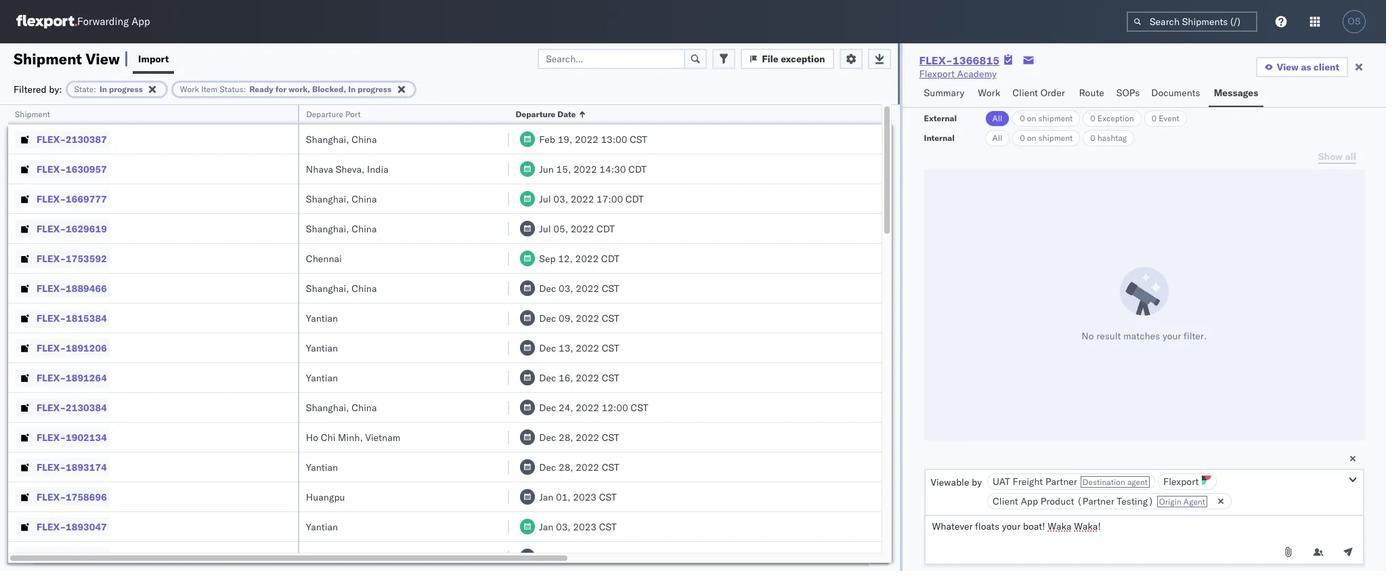 Task type: locate. For each thing, give the bounding box(es) containing it.
flex- up flex-2130384 button
[[37, 372, 66, 384]]

03, up 09,
[[559, 282, 574, 294]]

1 resize handle column header from the left
[[282, 105, 298, 571]]

1 vertical spatial dec 28, 2022 cst
[[539, 461, 620, 473]]

jun
[[539, 163, 554, 175]]

flex- for 2130387
[[37, 133, 66, 145]]

jan left 01,
[[539, 491, 554, 503]]

flex- down flex-2130387 button
[[37, 163, 66, 175]]

shanghai, china up minh,
[[306, 401, 377, 414]]

2022 up jan 01, 2023 cst
[[576, 461, 600, 473]]

progress up shipment button
[[109, 84, 143, 94]]

view
[[86, 49, 120, 68], [1278, 61, 1299, 73]]

2022 right 15,
[[574, 163, 597, 175]]

jan up jan 06, 2023 cst
[[539, 521, 554, 533]]

Search Shipments (/) text field
[[1127, 12, 1258, 32]]

jul
[[539, 193, 551, 205], [539, 223, 551, 235]]

2 horizontal spatial resize handle column header
[[866, 105, 882, 571]]

file exception button
[[741, 48, 834, 69], [741, 48, 834, 69]]

1 horizontal spatial :
[[244, 84, 246, 94]]

2022 for 2130384
[[576, 401, 600, 414]]

in right blocked,
[[348, 84, 356, 94]]

2 0 on shipment from the top
[[1020, 133, 1073, 143]]

1 all button from the top
[[985, 110, 1010, 127]]

departure inside button
[[306, 109, 343, 119]]

as
[[1302, 61, 1312, 73]]

client
[[1013, 87, 1039, 99], [993, 495, 1019, 507]]

2 departure from the left
[[516, 109, 556, 119]]

1 horizontal spatial in
[[348, 84, 356, 94]]

1 all from the top
[[993, 113, 1003, 123]]

28, for yantian
[[559, 461, 574, 473]]

0 horizontal spatial resize handle column header
[[282, 105, 298, 571]]

16,
[[559, 372, 574, 384]]

all button
[[985, 110, 1010, 127], [985, 130, 1010, 146]]

cdt right 14:30
[[629, 163, 647, 175]]

5 shanghai, from the top
[[306, 401, 349, 414]]

shanghai, china down the departure port
[[306, 133, 377, 145]]

flex- up 'flex-1753592' button
[[37, 223, 66, 235]]

2 vertical spatial 2023
[[573, 550, 597, 563]]

client for client app product (partner testing) origin agent
[[993, 495, 1019, 507]]

flex- down flex-1893174 button
[[37, 491, 66, 503]]

2 shanghai, china from the top
[[306, 193, 377, 205]]

1 horizontal spatial work
[[978, 87, 1001, 99]]

2 shanghai, from the top
[[306, 193, 349, 205]]

shipment inside shipment button
[[15, 109, 50, 119]]

shanghai, china for jul 03, 2022 17:00 cdt
[[306, 193, 377, 205]]

flex- down flex-1889466 button
[[37, 312, 66, 324]]

4 shanghai, china from the top
[[306, 282, 377, 294]]

2023 right 01,
[[573, 491, 597, 503]]

2 vertical spatial 03,
[[556, 521, 571, 533]]

6 shanghai, from the top
[[306, 550, 349, 563]]

progress up port
[[358, 84, 392, 94]]

3 yantian from the top
[[306, 372, 338, 384]]

flex- up flex-1629619 button
[[37, 193, 66, 205]]

view left as
[[1278, 61, 1299, 73]]

0 horizontal spatial flexport
[[920, 68, 955, 80]]

2022 for 1629619
[[571, 223, 594, 235]]

all button for internal
[[985, 130, 1010, 146]]

4 dec from the top
[[539, 372, 556, 384]]

flex- inside 'button'
[[37, 163, 66, 175]]

1 28, from the top
[[559, 431, 574, 443]]

flex- for 1669777
[[37, 193, 66, 205]]

1 vertical spatial client
[[993, 495, 1019, 507]]

1 on from the top
[[1028, 113, 1037, 123]]

event
[[1159, 113, 1180, 123]]

5 china from the top
[[352, 401, 377, 414]]

flex- up flex-1911408 button
[[37, 521, 66, 533]]

view up state : in progress
[[86, 49, 120, 68]]

cst for 1902134
[[602, 431, 620, 443]]

app down freight
[[1021, 495, 1039, 507]]

1 vertical spatial app
[[1021, 495, 1039, 507]]

flex-1366815
[[920, 54, 1000, 67]]

flex- for 1366815
[[920, 54, 953, 67]]

2 dec from the top
[[539, 312, 556, 324]]

sep
[[539, 252, 556, 265]]

flex- up flex-1758696 button
[[37, 461, 66, 473]]

for
[[276, 84, 287, 94]]

0
[[1020, 113, 1025, 123], [1091, 113, 1096, 123], [1152, 113, 1157, 123], [1020, 133, 1025, 143], [1091, 133, 1096, 143]]

3 dec from the top
[[539, 342, 556, 354]]

cst down jan 01, 2023 cst
[[599, 521, 617, 533]]

shanghai, down the departure port
[[306, 133, 349, 145]]

flex-2130384 button
[[15, 398, 110, 417]]

2022 for 1891206
[[576, 342, 600, 354]]

jul 05, 2022 cdt
[[539, 223, 615, 235]]

1 vertical spatial shipment
[[15, 109, 50, 119]]

0 vertical spatial jul
[[539, 193, 551, 205]]

03, up 05,
[[554, 193, 568, 205]]

agent
[[1184, 497, 1206, 507]]

1911408
[[66, 550, 107, 563]]

2022 right 16,
[[576, 372, 600, 384]]

flex- down 'flex-1753592' button
[[37, 282, 66, 294]]

1 2023 from the top
[[573, 491, 597, 503]]

2022 right 24,
[[576, 401, 600, 414]]

2022 left 17:00
[[571, 193, 594, 205]]

flexport for flexport academy
[[920, 68, 955, 80]]

: left "ready"
[[244, 84, 246, 94]]

dec 28, 2022 cst up jan 01, 2023 cst
[[539, 461, 620, 473]]

2 resize handle column header from the left
[[493, 105, 510, 571]]

client inside button
[[1013, 87, 1039, 99]]

28, for ho chi minh, vietnam
[[559, 431, 574, 443]]

2023 down jan 01, 2023 cst
[[573, 521, 597, 533]]

2 jul from the top
[[539, 223, 551, 235]]

os button
[[1339, 6, 1371, 37]]

1 jan from the top
[[539, 491, 554, 503]]

2022 right 13,
[[576, 342, 600, 354]]

shipment up by:
[[14, 49, 82, 68]]

status
[[220, 84, 244, 94]]

2 vertical spatial jan
[[539, 550, 554, 563]]

flex- down flex-1893047 button
[[37, 550, 66, 563]]

jan for jan 01, 2023 cst
[[539, 491, 554, 503]]

2 shipment from the top
[[1039, 133, 1073, 143]]

huangpu
[[306, 491, 345, 503]]

cst up jan 01, 2023 cst
[[602, 461, 620, 473]]

2 progress from the left
[[358, 84, 392, 94]]

sheva,
[[336, 163, 365, 175]]

app right forwarding
[[132, 15, 150, 28]]

shanghai, down nhava
[[306, 193, 349, 205]]

0 vertical spatial shipment
[[14, 49, 82, 68]]

0 horizontal spatial progress
[[109, 84, 143, 94]]

dec left 24,
[[539, 401, 556, 414]]

cst up dec 13, 2022 cst at the bottom of page
[[602, 312, 620, 324]]

1 vertical spatial 28,
[[559, 461, 574, 473]]

client order button
[[1008, 81, 1074, 107]]

1 yantian from the top
[[306, 312, 338, 324]]

jan for jan 03, 2023 cst
[[539, 521, 554, 533]]

sops
[[1117, 87, 1140, 99]]

2022 right 12,
[[575, 252, 599, 265]]

1 horizontal spatial view
[[1278, 61, 1299, 73]]

shanghai, up the chennai at the top
[[306, 223, 349, 235]]

messages button
[[1209, 81, 1264, 107]]

cst down dec 09, 2022 cst
[[602, 342, 620, 354]]

jan left 06,
[[539, 550, 554, 563]]

28, down 24,
[[559, 431, 574, 443]]

1 departure from the left
[[306, 109, 343, 119]]

flexport for flexport
[[1164, 476, 1199, 488]]

6 china from the top
[[352, 550, 377, 563]]

0 vertical spatial all
[[993, 113, 1003, 123]]

internal
[[924, 133, 955, 143]]

shanghai, for jul 05, 2022 cdt
[[306, 223, 349, 235]]

nhava
[[306, 163, 333, 175]]

1 in from the left
[[100, 84, 107, 94]]

state
[[74, 84, 94, 94]]

client down uat
[[993, 495, 1019, 507]]

yantian for flex-1815384
[[306, 312, 338, 324]]

flex-1758696 button
[[15, 487, 110, 506]]

port
[[345, 109, 361, 119]]

shanghai, for jul 03, 2022 17:00 cdt
[[306, 193, 349, 205]]

1 vertical spatial jul
[[539, 223, 551, 235]]

2 28, from the top
[[559, 461, 574, 473]]

1 shipment from the top
[[1039, 113, 1073, 123]]

shanghai, china for dec 24, 2022 12:00 cst
[[306, 401, 377, 414]]

1 vertical spatial all
[[993, 133, 1003, 143]]

departure port button
[[299, 106, 496, 120]]

3 shanghai, from the top
[[306, 223, 349, 235]]

flex-1366815 link
[[920, 54, 1000, 67]]

item
[[201, 84, 218, 94]]

1 vertical spatial jan
[[539, 521, 554, 533]]

shipment down filtered
[[15, 109, 50, 119]]

0 vertical spatial 28,
[[559, 431, 574, 443]]

0 horizontal spatial work
[[180, 84, 199, 94]]

1 0 on shipment from the top
[[1020, 113, 1073, 123]]

2022 for 1815384
[[576, 312, 600, 324]]

4 shanghai, from the top
[[306, 282, 349, 294]]

dec down the dec 24, 2022 12:00 cst
[[539, 431, 556, 443]]

Search... text field
[[538, 48, 686, 69]]

3 resize handle column header from the left
[[866, 105, 882, 571]]

06,
[[556, 550, 571, 563]]

5 yantian from the top
[[306, 521, 338, 533]]

china for jul 03, 2022 17:00 cdt
[[352, 193, 377, 205]]

app for client
[[1021, 495, 1039, 507]]

flex-1893174
[[37, 461, 107, 473]]

flexport up origin
[[1164, 476, 1199, 488]]

0 horizontal spatial :
[[94, 84, 96, 94]]

work left item
[[180, 84, 199, 94]]

flex- down flex-1815384 button
[[37, 342, 66, 354]]

1 dec from the top
[[539, 282, 556, 294]]

flex-1891206
[[37, 342, 107, 354]]

shipment
[[14, 49, 82, 68], [15, 109, 50, 119]]

0 vertical spatial shipment
[[1039, 113, 1073, 123]]

2022
[[575, 133, 599, 145], [574, 163, 597, 175], [571, 193, 594, 205], [571, 223, 594, 235], [575, 252, 599, 265], [576, 282, 600, 294], [576, 312, 600, 324], [576, 342, 600, 354], [576, 372, 600, 384], [576, 401, 600, 414], [576, 431, 600, 443], [576, 461, 600, 473]]

flex-
[[920, 54, 953, 67], [37, 133, 66, 145], [37, 163, 66, 175], [37, 193, 66, 205], [37, 223, 66, 235], [37, 252, 66, 265], [37, 282, 66, 294], [37, 312, 66, 324], [37, 342, 66, 354], [37, 372, 66, 384], [37, 401, 66, 414], [37, 431, 66, 443], [37, 461, 66, 473], [37, 491, 66, 503], [37, 521, 66, 533], [37, 550, 66, 563]]

2022 down sep 12, 2022 cdt
[[576, 282, 600, 294]]

1 shanghai, china from the top
[[306, 133, 377, 145]]

flex- for 1753592
[[37, 252, 66, 265]]

: right by:
[[94, 84, 96, 94]]

2022 for 1902134
[[576, 431, 600, 443]]

0 left exception
[[1091, 113, 1096, 123]]

3 shanghai, china from the top
[[306, 223, 377, 235]]

file exception
[[762, 53, 826, 65]]

flex- down flex-1629619 button
[[37, 252, 66, 265]]

3 china from the top
[[352, 223, 377, 235]]

all
[[993, 113, 1003, 123], [993, 133, 1003, 143]]

2023 for 03,
[[573, 521, 597, 533]]

shanghai, china down the chennai at the top
[[306, 282, 377, 294]]

1 horizontal spatial app
[[1021, 495, 1039, 507]]

0 vertical spatial on
[[1028, 113, 1037, 123]]

client left order
[[1013, 87, 1039, 99]]

dec for 1902134
[[539, 431, 556, 443]]

0 vertical spatial client
[[1013, 87, 1039, 99]]

order
[[1041, 87, 1065, 99]]

2022 right 19,
[[575, 133, 599, 145]]

1630957
[[66, 163, 107, 175]]

19,
[[558, 133, 573, 145]]

shanghai, for feb 19, 2022 13:00 cst
[[306, 133, 349, 145]]

departure inside button
[[516, 109, 556, 119]]

work inside button
[[978, 87, 1001, 99]]

client app product (partner testing) origin agent
[[993, 495, 1206, 507]]

flex-2130384
[[37, 401, 107, 414]]

flex-1753592
[[37, 252, 107, 265]]

flexport inside the flexport button
[[1164, 476, 1199, 488]]

4 yantian from the top
[[306, 461, 338, 473]]

1 horizontal spatial departure
[[516, 109, 556, 119]]

china for jul 05, 2022 cdt
[[352, 223, 377, 235]]

0 vertical spatial all button
[[985, 110, 1010, 127]]

dec down sep
[[539, 282, 556, 294]]

12:00
[[602, 401, 628, 414]]

flexport button
[[1158, 474, 1218, 490]]

flex-1893174 button
[[15, 458, 110, 477]]

in right the 'state'
[[100, 84, 107, 94]]

flex- up flexport academy
[[920, 54, 953, 67]]

0 horizontal spatial departure
[[306, 109, 343, 119]]

shanghai, china down huangpu
[[306, 550, 377, 563]]

cst for 1911408
[[599, 550, 617, 563]]

dec 09, 2022 cst
[[539, 312, 620, 324]]

1 horizontal spatial progress
[[358, 84, 392, 94]]

1 vertical spatial shipment
[[1039, 133, 1073, 143]]

on
[[1028, 113, 1037, 123], [1028, 133, 1037, 143]]

0 left "event"
[[1152, 113, 1157, 123]]

2 2023 from the top
[[573, 521, 597, 533]]

flexport up summary
[[920, 68, 955, 80]]

departure
[[306, 109, 343, 119], [516, 109, 556, 119]]

5 dec from the top
[[539, 401, 556, 414]]

0 horizontal spatial in
[[100, 84, 107, 94]]

documents button
[[1146, 81, 1209, 107]]

2 china from the top
[[352, 193, 377, 205]]

1 dec 28, 2022 cst from the top
[[539, 431, 620, 443]]

client for client order
[[1013, 87, 1039, 99]]

resize handle column header
[[282, 105, 298, 571], [493, 105, 510, 571], [866, 105, 882, 571]]

2 : from the left
[[244, 84, 246, 94]]

work down academy
[[978, 87, 1001, 99]]

03, for jan
[[556, 521, 571, 533]]

2022 for 1889466
[[576, 282, 600, 294]]

import
[[138, 53, 169, 65]]

shanghai, china for jul 05, 2022 cdt
[[306, 223, 377, 235]]

flex- up flex-1630957 'button'
[[37, 133, 66, 145]]

shipment for 0 exception
[[1039, 113, 1073, 123]]

jan 01, 2023 cst
[[539, 491, 617, 503]]

1 vertical spatial 0 on shipment
[[1020, 133, 1073, 143]]

shanghai, down huangpu
[[306, 550, 349, 563]]

flexport. image
[[16, 15, 77, 28]]

1891264
[[66, 372, 107, 384]]

flex- for 1891264
[[37, 372, 66, 384]]

1 vertical spatial flexport
[[1164, 476, 1199, 488]]

flex-1902134 button
[[15, 428, 110, 447]]

cst
[[630, 133, 648, 145], [602, 282, 620, 294], [602, 312, 620, 324], [602, 342, 620, 354], [602, 372, 620, 384], [631, 401, 648, 414], [602, 431, 620, 443], [602, 461, 620, 473], [599, 491, 617, 503], [599, 521, 617, 533], [599, 550, 617, 563]]

1 : from the left
[[94, 84, 96, 94]]

2023 right 06,
[[573, 550, 597, 563]]

dec for 1889466
[[539, 282, 556, 294]]

shipment view
[[14, 49, 120, 68]]

shanghai, china
[[306, 133, 377, 145], [306, 193, 377, 205], [306, 223, 377, 235], [306, 282, 377, 294], [306, 401, 377, 414], [306, 550, 377, 563]]

1 vertical spatial all button
[[985, 130, 1010, 146]]

feb 19, 2022 13:00 cst
[[539, 133, 648, 145]]

03, down 01,
[[556, 521, 571, 533]]

0 vertical spatial dec 28, 2022 cst
[[539, 431, 620, 443]]

shanghai, china for jan 06, 2023 cst
[[306, 550, 377, 563]]

3 jan from the top
[[539, 550, 554, 563]]

shanghai, china up the chennai at the top
[[306, 223, 377, 235]]

0 vertical spatial jan
[[539, 491, 554, 503]]

dec for 2130384
[[539, 401, 556, 414]]

jul left 05,
[[539, 223, 551, 235]]

1 jul from the top
[[539, 193, 551, 205]]

product
[[1041, 495, 1075, 507]]

2 all from the top
[[993, 133, 1003, 143]]

departure up feb
[[516, 109, 556, 119]]

shanghai, up chi
[[306, 401, 349, 414]]

jul down jun
[[539, 193, 551, 205]]

1 horizontal spatial flexport
[[1164, 476, 1199, 488]]

28, up 01,
[[559, 461, 574, 473]]

dec left 16,
[[539, 372, 556, 384]]

1891206
[[66, 342, 107, 354]]

dec up 01,
[[539, 461, 556, 473]]

dec for 1893174
[[539, 461, 556, 473]]

2 yantian from the top
[[306, 342, 338, 354]]

dec for 1815384
[[539, 312, 556, 324]]

yantian
[[306, 312, 338, 324], [306, 342, 338, 354], [306, 372, 338, 384], [306, 461, 338, 473], [306, 521, 338, 533]]

2022 down the dec 24, 2022 12:00 cst
[[576, 431, 600, 443]]

0 vertical spatial app
[[132, 15, 150, 28]]

2022 right 05,
[[571, 223, 594, 235]]

2022 right 09,
[[576, 312, 600, 324]]

03, for dec
[[559, 282, 574, 294]]

cst down 12:00
[[602, 431, 620, 443]]

6 dec from the top
[[539, 431, 556, 443]]

resize handle column header for date
[[866, 105, 882, 571]]

app for forwarding
[[132, 15, 150, 28]]

dec 28, 2022 cst for yantian
[[539, 461, 620, 473]]

view as client button
[[1257, 57, 1349, 77]]

flexport academy
[[920, 68, 997, 80]]

2 jan from the top
[[539, 521, 554, 533]]

by:
[[49, 83, 62, 95]]

7 dec from the top
[[539, 461, 556, 473]]

1 horizontal spatial resize handle column header
[[493, 105, 510, 571]]

1753592
[[66, 252, 107, 265]]

dec 28, 2022 cst down 24,
[[539, 431, 620, 443]]

result
[[1097, 330, 1122, 342]]

:
[[94, 84, 96, 94], [244, 84, 246, 94]]

0 vertical spatial flexport
[[920, 68, 955, 80]]

cst right 12:00
[[631, 401, 648, 414]]

cst down sep 12, 2022 cdt
[[602, 282, 620, 294]]

cst up 12:00
[[602, 372, 620, 384]]

flex-1669777
[[37, 193, 107, 205]]

1 vertical spatial on
[[1028, 133, 1037, 143]]

yantian for flex-1893047
[[306, 521, 338, 533]]

1 shanghai, from the top
[[306, 133, 349, 145]]

cst for 1889466
[[602, 282, 620, 294]]

1 china from the top
[[352, 133, 377, 145]]

shanghai, china down nhava sheva, india
[[306, 193, 377, 205]]

flex- for 1758696
[[37, 491, 66, 503]]

departure down blocked,
[[306, 109, 343, 119]]

2 dec 28, 2022 cst from the top
[[539, 461, 620, 473]]

cst for 1815384
[[602, 312, 620, 324]]

0 vertical spatial 2023
[[573, 491, 597, 503]]

shanghai, down the chennai at the top
[[306, 282, 349, 294]]

flex- down flex-2130384 button
[[37, 431, 66, 443]]

6 shanghai, china from the top
[[306, 550, 377, 563]]

2022 for 1753592
[[575, 252, 599, 265]]

5 shanghai, china from the top
[[306, 401, 377, 414]]

4 china from the top
[[352, 282, 377, 294]]

14:30
[[600, 163, 626, 175]]

departure port
[[306, 109, 361, 119]]

dec left 13,
[[539, 342, 556, 354]]

1 vertical spatial 2023
[[573, 521, 597, 533]]

os
[[1348, 16, 1361, 26]]

cst down jan 03, 2023 cst
[[599, 550, 617, 563]]

2 on from the top
[[1028, 133, 1037, 143]]

2 all button from the top
[[985, 130, 1010, 146]]

china for dec 03, 2022 cst
[[352, 282, 377, 294]]

1 vertical spatial 03,
[[559, 282, 574, 294]]

0 vertical spatial 0 on shipment
[[1020, 113, 1073, 123]]

2023 for 06,
[[573, 550, 597, 563]]

dec for 1891264
[[539, 372, 556, 384]]

0 horizontal spatial app
[[132, 15, 150, 28]]

flexport inside flexport academy link
[[920, 68, 955, 80]]

3 2023 from the top
[[573, 550, 597, 563]]

0 vertical spatial 03,
[[554, 193, 568, 205]]

cst up jan 03, 2023 cst
[[599, 491, 617, 503]]

viewable
[[931, 476, 970, 488]]



Task type: describe. For each thing, give the bounding box(es) containing it.
jul for jul 03, 2022 17:00 cdt
[[539, 193, 551, 205]]

china for jan 06, 2023 cst
[[352, 550, 377, 563]]

01,
[[556, 491, 571, 503]]

05,
[[554, 223, 568, 235]]

uat
[[993, 476, 1011, 488]]

india
[[367, 163, 389, 175]]

2 in from the left
[[348, 84, 356, 94]]

dec 16, 2022 cst
[[539, 372, 620, 384]]

flex- for 1629619
[[37, 223, 66, 235]]

03, for jul
[[554, 193, 568, 205]]

partner
[[1046, 476, 1078, 488]]

flex- for 1893047
[[37, 521, 66, 533]]

resize handle column header for port
[[493, 105, 510, 571]]

flex- for 1889466
[[37, 282, 66, 294]]

academy
[[958, 68, 997, 80]]

13,
[[559, 342, 574, 354]]

0 left hashtag on the top of page
[[1091, 133, 1096, 143]]

flex-1902134
[[37, 431, 107, 443]]

15,
[[557, 163, 571, 175]]

2022 for 1669777
[[571, 193, 594, 205]]

filtered
[[14, 83, 47, 95]]

minh,
[[338, 431, 363, 443]]

yantian for flex-1891206
[[306, 342, 338, 354]]

jan 06, 2023 cst
[[539, 550, 617, 563]]

2022 for 1630957
[[574, 163, 597, 175]]

flex- for 1630957
[[37, 163, 66, 175]]

work,
[[289, 84, 310, 94]]

flex-1630957
[[37, 163, 107, 175]]

1815384
[[66, 312, 107, 324]]

flex- for 1893174
[[37, 461, 66, 473]]

all for internal
[[993, 133, 1003, 143]]

work button
[[973, 81, 1008, 107]]

cst for 1758696
[[599, 491, 617, 503]]

cst for 1893047
[[599, 521, 617, 533]]

dec for 1891206
[[539, 342, 556, 354]]

jan for jan 06, 2023 cst
[[539, 550, 554, 563]]

date
[[558, 109, 577, 119]]

cst for 1891264
[[602, 372, 620, 384]]

forwarding app
[[77, 15, 150, 28]]

your
[[1163, 330, 1182, 342]]

departure for departure date
[[516, 109, 556, 119]]

china for dec 24, 2022 12:00 cst
[[352, 401, 377, 414]]

feb
[[539, 133, 556, 145]]

departure for departure port
[[306, 109, 343, 119]]

dec 13, 2022 cst
[[539, 342, 620, 354]]

1902134
[[66, 431, 107, 443]]

vietnam
[[365, 431, 401, 443]]

1758696
[[66, 491, 107, 503]]

2022 for 1893174
[[576, 461, 600, 473]]

cst for 1891206
[[602, 342, 620, 354]]

china for feb 19, 2022 13:00 cst
[[352, 133, 377, 145]]

on for 0 exception
[[1028, 113, 1037, 123]]

2023 for 01,
[[573, 491, 597, 503]]

1893047
[[66, 521, 107, 533]]

flex-1758696
[[37, 491, 107, 503]]

shipment for shipment view
[[14, 49, 82, 68]]

1893174
[[66, 461, 107, 473]]

filtered by:
[[14, 83, 62, 95]]

documents
[[1152, 87, 1201, 99]]

external
[[924, 113, 957, 123]]

ho
[[306, 431, 318, 443]]

route
[[1080, 87, 1105, 99]]

0 on shipment for 0 exception
[[1020, 113, 1073, 123]]

0 horizontal spatial view
[[86, 49, 120, 68]]

shanghai, for dec 24, 2022 12:00 cst
[[306, 401, 349, 414]]

flex- for 1902134
[[37, 431, 66, 443]]

shanghai, china for dec 03, 2022 cst
[[306, 282, 377, 294]]

flex-1891264 button
[[15, 368, 110, 387]]

jul for jul 05, 2022 cdt
[[539, 223, 551, 235]]

jan 03, 2023 cst
[[539, 521, 617, 533]]

agent
[[1128, 477, 1148, 487]]

destination
[[1083, 477, 1126, 487]]

flex-1893047 button
[[15, 517, 110, 536]]

dec 28, 2022 cst for ho chi minh, vietnam
[[539, 431, 620, 443]]

work for work
[[978, 87, 1001, 99]]

flex-1911408
[[37, 550, 107, 563]]

0 event
[[1152, 113, 1180, 123]]

09,
[[559, 312, 574, 324]]

work item status : ready for work, blocked, in progress
[[180, 84, 392, 94]]

0 on shipment for 0 hashtag
[[1020, 133, 1073, 143]]

shanghai, china for feb 19, 2022 13:00 cst
[[306, 133, 377, 145]]

cdt down 17:00
[[597, 223, 615, 235]]

dec 24, 2022 12:00 cst
[[539, 401, 648, 414]]

exception
[[1098, 113, 1135, 123]]

testing)
[[1117, 495, 1154, 507]]

24,
[[559, 401, 574, 414]]

viewable by
[[931, 476, 982, 488]]

Sending External Message. This message is related to FLEX-1366815 text field
[[924, 515, 1365, 565]]

sep 12, 2022 cdt
[[539, 252, 620, 265]]

chi
[[321, 431, 336, 443]]

cst right 13:00
[[630, 133, 648, 145]]

flex-1629619 button
[[15, 219, 110, 238]]

departure date button
[[510, 106, 868, 120]]

all button for external
[[985, 110, 1010, 127]]

flex-1889466
[[37, 282, 107, 294]]

flex-2130387 button
[[15, 130, 110, 149]]

0 down client order
[[1020, 113, 1025, 123]]

jun 15, 2022 14:30 cdt
[[539, 163, 647, 175]]

flex- for 2130384
[[37, 401, 66, 414]]

freight
[[1013, 476, 1044, 488]]

flex-1629619
[[37, 223, 107, 235]]

12,
[[558, 252, 573, 265]]

state : in progress
[[74, 84, 143, 94]]

flex-1669777 button
[[15, 189, 110, 208]]

flex-1889466 button
[[15, 279, 110, 298]]

2130387
[[66, 133, 107, 145]]

0 hashtag
[[1091, 133, 1127, 143]]

shanghai, for dec 03, 2022 cst
[[306, 282, 349, 294]]

yantian for flex-1893174
[[306, 461, 338, 473]]

sops button
[[1112, 81, 1146, 107]]

shipment for shipment
[[15, 109, 50, 119]]

client
[[1314, 61, 1340, 73]]

shanghai, for jan 06, 2023 cst
[[306, 550, 349, 563]]

origin
[[1160, 497, 1182, 507]]

no
[[1082, 330, 1094, 342]]

1669777
[[66, 193, 107, 205]]

ready
[[249, 84, 274, 94]]

no result matches your filter.
[[1082, 330, 1207, 342]]

(partner
[[1077, 495, 1115, 507]]

2022 for 2130387
[[575, 133, 599, 145]]

flex-1815384
[[37, 312, 107, 324]]

1 progress from the left
[[109, 84, 143, 94]]

cdt up dec 03, 2022 cst
[[601, 252, 620, 265]]

route button
[[1074, 81, 1112, 107]]

all for external
[[993, 113, 1003, 123]]

flex- for 1815384
[[37, 312, 66, 324]]

on for 0 hashtag
[[1028, 133, 1037, 143]]

shipment for 0 hashtag
[[1039, 133, 1073, 143]]

flex- for 1891206
[[37, 342, 66, 354]]

by
[[972, 476, 982, 488]]

cdt right 17:00
[[626, 193, 644, 205]]

yantian for flex-1891264
[[306, 372, 338, 384]]

1629619
[[66, 223, 107, 235]]

view as client
[[1278, 61, 1340, 73]]

work for work item status : ready for work, blocked, in progress
[[180, 84, 199, 94]]

flex-1891264
[[37, 372, 107, 384]]

matches
[[1124, 330, 1161, 342]]

flex- for 1911408
[[37, 550, 66, 563]]

view inside button
[[1278, 61, 1299, 73]]

cst for 1893174
[[602, 461, 620, 473]]

0 down client order button
[[1020, 133, 1025, 143]]

2022 for 1891264
[[576, 372, 600, 384]]



Task type: vqa. For each thing, say whether or not it's contained in the screenshot.


